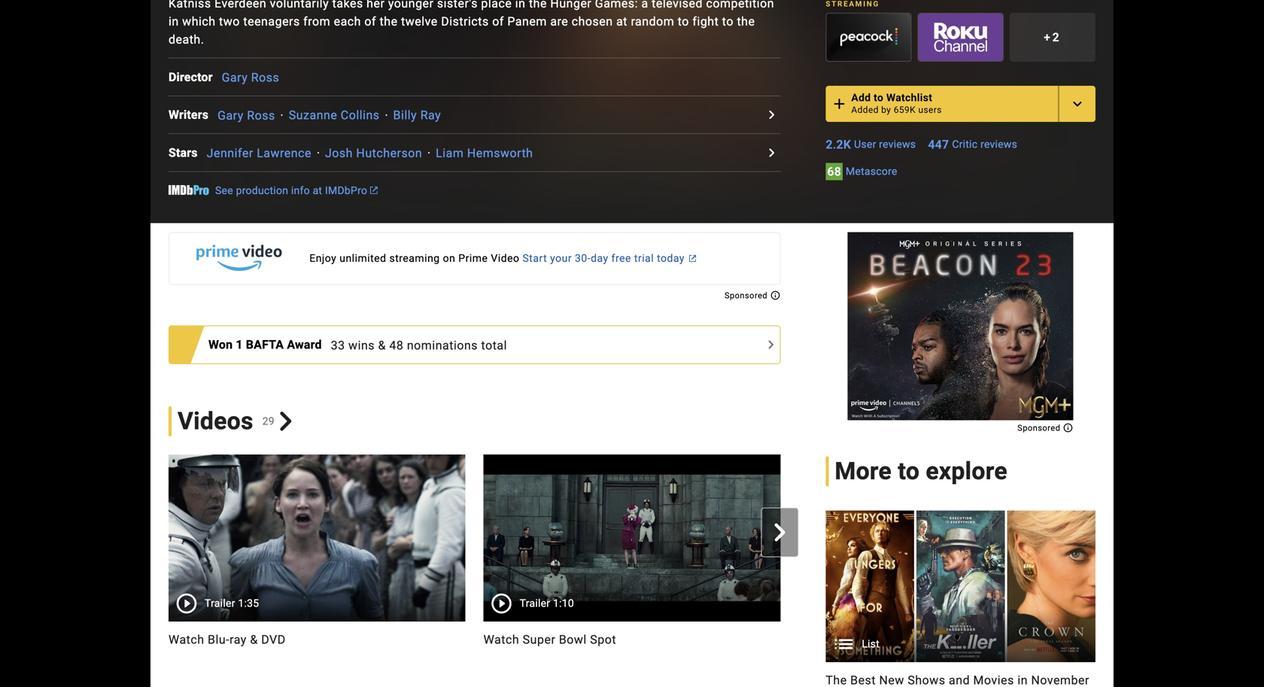 Task type: describe. For each thing, give the bounding box(es) containing it.
watch blu-ray & dvd link
[[169, 631, 466, 649]]

447 critic reviews
[[929, 138, 1018, 152]]

chosen
[[572, 14, 613, 29]]

1 vertical spatial gary ross
[[218, 108, 275, 123]]

explore
[[926, 457, 1008, 486]]

spot
[[590, 633, 617, 647]]

48
[[390, 338, 404, 353]]

group containing watch blu-ray & dvd
[[151, 455, 1096, 667]]

see production info at imdbpro link
[[169, 183, 378, 198]]

everdeen
[[215, 0, 267, 11]]

watch super bowl spot group
[[484, 455, 781, 667]]

2 of from the left
[[493, 14, 504, 29]]

reviews for 2.2k
[[880, 138, 917, 151]]

watch on peacock image
[[827, 14, 911, 61]]

more
[[835, 457, 892, 486]]

0 vertical spatial in
[[516, 0, 526, 11]]

0 vertical spatial gary ross
[[222, 70, 280, 85]]

billy
[[393, 108, 417, 123]]

competition
[[707, 0, 775, 11]]

josh hutcherson
[[325, 146, 423, 160]]

jennifer
[[207, 146, 254, 160]]

no.
[[838, 633, 858, 647]]

games:
[[595, 0, 639, 11]]

reviews for 447
[[981, 138, 1018, 151]]

sister's
[[437, 0, 478, 11]]

1:35
[[238, 597, 259, 610]]

added
[[852, 105, 879, 115]]

by
[[882, 105, 892, 115]]

users
[[919, 105, 943, 115]]

sponsored inside section
[[1018, 424, 1064, 433]]

watch super bowl spot
[[484, 633, 617, 647]]

josh
[[325, 146, 353, 160]]

fight
[[693, 14, 719, 29]]

no. 1 image
[[799, 455, 1096, 622]]

ray
[[421, 108, 441, 123]]

metascore
[[846, 165, 898, 178]]

from
[[304, 14, 331, 29]]

videos
[[178, 407, 254, 435]]

see production info at imdbpro
[[215, 184, 368, 197]]

watch no. 1
[[799, 633, 869, 647]]

writers
[[169, 108, 209, 122]]

chevron right inline image
[[276, 412, 296, 431]]

hutcherson
[[356, 146, 423, 160]]

trailer for blu-
[[205, 597, 235, 610]]

lawrence
[[257, 146, 312, 160]]

0 vertical spatial sponsored
[[725, 291, 770, 300]]

0 vertical spatial gary ross button
[[222, 70, 280, 85]]

more to explore
[[835, 457, 1008, 486]]

list
[[862, 638, 880, 651]]

teenagers
[[243, 14, 300, 29]]

659k
[[894, 105, 916, 115]]

30-
[[575, 252, 591, 265]]

random
[[631, 14, 675, 29]]

liam
[[436, 146, 464, 160]]

won
[[209, 338, 233, 352]]

2.2k
[[826, 138, 852, 152]]

trailer 1:10
[[520, 597, 574, 610]]

super
[[523, 633, 556, 647]]

trailer for super
[[520, 597, 551, 610]]

collins
[[341, 108, 380, 123]]

gary for the top gary ross button
[[222, 70, 248, 85]]

0 horizontal spatial the
[[380, 14, 398, 29]]

ross for the top gary ross button
[[251, 70, 280, 85]]

josh hutcherson button
[[325, 146, 423, 160]]

liam hemsworth
[[436, 146, 533, 160]]

super bowl spot image
[[484, 455, 781, 622]]

+2
[[1045, 30, 1062, 44]]

watch on the roku channel image
[[919, 14, 1003, 61]]

1 inside group
[[861, 633, 869, 647]]

day
[[591, 252, 609, 265]]

hemsworth
[[467, 146, 533, 160]]

critic
[[953, 138, 978, 151]]

see full cast and crew element
[[169, 68, 222, 86]]

1 horizontal spatial the
[[529, 0, 547, 11]]

watch super bowl spot link
[[484, 631, 781, 649]]

1 vertical spatial in
[[169, 14, 179, 29]]

sponsored content section
[[848, 232, 1074, 433]]

your
[[550, 252, 572, 265]]

younger
[[388, 0, 434, 11]]

list link
[[826, 511, 1096, 663]]

watch for watch blu-ray & dvd
[[169, 633, 204, 647]]

place
[[481, 0, 512, 11]]

blu-ray & dvd image
[[169, 455, 466, 622]]

add title to another list image
[[1069, 95, 1087, 113]]

won 1 bafta award button
[[209, 336, 331, 354]]

katniss
[[169, 0, 211, 11]]

bowl
[[559, 633, 587, 647]]

29
[[263, 415, 275, 427]]

chevron right inline image
[[771, 523, 789, 542]]

watch no. 1 group
[[799, 455, 1096, 667]]

death.
[[169, 33, 204, 47]]



Task type: vqa. For each thing, say whether or not it's contained in the screenshot.
See production info at IMDbPro button at the top left of page
no



Task type: locate. For each thing, give the bounding box(es) containing it.
trailer 1:10 group
[[484, 455, 781, 622]]

trailer 1:35 group
[[169, 455, 466, 622]]

hunger
[[551, 0, 592, 11]]

gary ross down two
[[222, 70, 280, 85]]

watch blu-ray & dvd group
[[169, 455, 466, 667]]

reviews right critic
[[981, 138, 1018, 151]]

gary ross button down two
[[222, 70, 280, 85]]

stars
[[169, 146, 198, 160]]

trailer left 1:10
[[520, 597, 551, 610]]

reviews
[[880, 138, 917, 151], [981, 138, 1018, 151]]

her
[[367, 0, 385, 11]]

voluntarily
[[270, 0, 329, 11]]

reviews inside 2.2k user reviews
[[880, 138, 917, 151]]

68 metascore
[[828, 165, 898, 179]]

to inside add to watchlist added by 659k users
[[874, 92, 884, 104]]

1:10
[[553, 597, 574, 610]]

trailer left 1:35
[[205, 597, 235, 610]]

watch for watch super bowl spot
[[484, 633, 520, 647]]

watch left super
[[484, 633, 520, 647]]

0 vertical spatial 1
[[236, 338, 243, 352]]

gary ross button up jennifer lawrence
[[218, 108, 275, 123]]

1 horizontal spatial trailer
[[520, 597, 551, 610]]

0 horizontal spatial sponsored
[[725, 291, 770, 300]]

1 vertical spatial at
[[313, 184, 322, 197]]

the down her
[[380, 14, 398, 29]]

1 watch from the left
[[169, 633, 204, 647]]

to down 'televised'
[[678, 14, 690, 29]]

3 watch from the left
[[799, 633, 835, 647]]

1 trailer from the left
[[205, 597, 235, 610]]

of down her
[[365, 14, 377, 29]]

each
[[334, 14, 361, 29]]

68
[[828, 165, 842, 179]]

gary right director
[[222, 70, 248, 85]]

447
[[929, 138, 950, 152]]

& left 48
[[378, 338, 386, 353]]

& inside "link"
[[250, 633, 258, 647]]

group
[[826, 13, 912, 62], [918, 13, 1004, 62], [151, 455, 1096, 667], [799, 455, 1096, 622]]

1 horizontal spatial at
[[617, 14, 628, 29]]

in up panem
[[516, 0, 526, 11]]

to right more
[[898, 457, 920, 486]]

at inside katniss everdeen voluntarily takes her younger sister's place in the hunger games: a televised competition in which two teenagers from each of the twelve districts of panem are chosen at random to fight to the death.
[[617, 14, 628, 29]]

1 reviews from the left
[[880, 138, 917, 151]]

1 vertical spatial gary
[[218, 108, 244, 123]]

user
[[855, 138, 877, 151]]

gary ross button
[[222, 70, 280, 85], [218, 108, 275, 123]]

takes
[[332, 0, 363, 11]]

1 horizontal spatial &
[[378, 338, 386, 353]]

add to watchlist added by 659k users
[[852, 92, 943, 115]]

1 vertical spatial sponsored
[[1018, 424, 1064, 433]]

jennifer lawrence
[[207, 146, 312, 160]]

0 horizontal spatial at
[[313, 184, 322, 197]]

+2 button
[[1010, 13, 1096, 62]]

see
[[215, 184, 233, 197]]

0 horizontal spatial of
[[365, 14, 377, 29]]

billy ray button
[[393, 108, 441, 123]]

the down competition
[[737, 14, 756, 29]]

see full cast and crew image
[[763, 144, 781, 162]]

to
[[678, 14, 690, 29], [723, 14, 734, 29], [874, 92, 884, 104], [898, 457, 920, 486]]

at inside see production info at imdbpro link
[[313, 184, 322, 197]]

0 horizontal spatial 1
[[236, 338, 243, 352]]

watch blu-ray & dvd
[[169, 633, 286, 647]]

0 vertical spatial at
[[617, 14, 628, 29]]

1 horizontal spatial 1
[[861, 633, 869, 647]]

gary ross
[[222, 70, 280, 85], [218, 108, 275, 123]]

in
[[516, 0, 526, 11], [169, 14, 179, 29]]

see full cast and crew image
[[763, 106, 781, 124]]

start
[[523, 252, 547, 265]]

1 horizontal spatial of
[[493, 14, 504, 29]]

ross for the bottommost gary ross button
[[247, 108, 275, 123]]

info
[[291, 184, 310, 197]]

1 horizontal spatial in
[[516, 0, 526, 11]]

watch left 'no.'
[[799, 633, 835, 647]]

1 vertical spatial &
[[250, 633, 258, 647]]

trailer inside group
[[520, 597, 551, 610]]

see more awards and nominations image
[[762, 336, 780, 354]]

trailer
[[205, 597, 235, 610], [520, 597, 551, 610]]

trailer 1:35 link
[[169, 455, 466, 622]]

billy ray
[[393, 108, 441, 123]]

suzanne
[[289, 108, 338, 123]]

watch inside "link"
[[169, 633, 204, 647]]

list group
[[826, 511, 1096, 687], [826, 511, 1096, 663]]

watch left blu-
[[169, 633, 204, 647]]

suzanne collins
[[289, 108, 380, 123]]

production art image
[[826, 511, 1096, 663]]

33
[[331, 338, 345, 353]]

writers button
[[169, 106, 218, 124]]

0 horizontal spatial reviews
[[880, 138, 917, 151]]

won 1 bafta award
[[209, 338, 322, 352]]

2 horizontal spatial the
[[737, 14, 756, 29]]

0 vertical spatial &
[[378, 338, 386, 353]]

trailer inside group
[[205, 597, 235, 610]]

wins
[[349, 338, 375, 353]]

a
[[642, 0, 649, 11]]

dvd
[[261, 633, 286, 647]]

launch inline image
[[371, 187, 378, 194]]

to down competition
[[723, 14, 734, 29]]

1 right won
[[236, 338, 243, 352]]

start your 30-day free trial today link
[[169, 232, 781, 285]]

bafta
[[246, 338, 284, 352]]

total
[[481, 338, 507, 353]]

the up panem
[[529, 0, 547, 11]]

reviews right user at the top right of the page
[[880, 138, 917, 151]]

0 vertical spatial gary
[[222, 70, 248, 85]]

1 of from the left
[[365, 14, 377, 29]]

1 horizontal spatial reviews
[[981, 138, 1018, 151]]

1 horizontal spatial watch
[[484, 633, 520, 647]]

1
[[236, 338, 243, 352], [861, 633, 869, 647]]

twelve
[[401, 14, 438, 29]]

2 horizontal spatial watch
[[799, 633, 835, 647]]

33 wins & 48 nominations total
[[331, 338, 507, 353]]

the
[[529, 0, 547, 11], [380, 14, 398, 29], [737, 14, 756, 29]]

add image
[[831, 95, 849, 113]]

2 trailer from the left
[[520, 597, 551, 610]]

katniss everdeen voluntarily takes her younger sister's place in the hunger games: a televised competition in which two teenagers from each of the twelve districts of panem are chosen at random to fight to the death.
[[169, 0, 775, 47]]

suzanne collins button
[[289, 108, 380, 123]]

reviews inside the '447 critic reviews'
[[981, 138, 1018, 151]]

1 right 'no.'
[[861, 633, 869, 647]]

at down games:
[[617, 14, 628, 29]]

0 horizontal spatial trailer
[[205, 597, 235, 610]]

districts
[[441, 14, 489, 29]]

stars button
[[169, 144, 207, 162]]

trial
[[635, 252, 654, 265]]

1 vertical spatial gary ross button
[[218, 108, 275, 123]]

& right ray on the left bottom of page
[[250, 633, 258, 647]]

watch no. 1 link
[[799, 631, 1096, 649]]

to up by
[[874, 92, 884, 104]]

director
[[169, 70, 213, 84]]

production
[[236, 184, 289, 197]]

liam hemsworth button
[[436, 146, 533, 160]]

watch for watch no. 1
[[799, 633, 835, 647]]

gary ross up jennifer lawrence
[[218, 108, 275, 123]]

trailer 1:35
[[205, 597, 259, 610]]

are
[[551, 14, 569, 29]]

which
[[182, 14, 216, 29]]

nominations
[[407, 338, 478, 353]]

0 horizontal spatial &
[[250, 633, 258, 647]]

of
[[365, 14, 377, 29], [493, 14, 504, 29]]

free
[[612, 252, 632, 265]]

2 reviews from the left
[[981, 138, 1018, 151]]

sponsored
[[725, 291, 770, 300], [1018, 424, 1064, 433]]

two
[[219, 14, 240, 29]]

at right info
[[313, 184, 322, 197]]

2.2k user reviews
[[826, 138, 917, 152]]

1 inside button
[[236, 338, 243, 352]]

trailer 1:10 link
[[484, 455, 781, 622]]

ross down teenagers
[[251, 70, 280, 85]]

1 vertical spatial 1
[[861, 633, 869, 647]]

gary for the bottommost gary ross button
[[218, 108, 244, 123]]

0 horizontal spatial watch
[[169, 633, 204, 647]]

today
[[657, 252, 685, 265]]

award
[[287, 338, 322, 352]]

1 horizontal spatial sponsored
[[1018, 424, 1064, 433]]

0 vertical spatial ross
[[251, 70, 280, 85]]

gary up jennifer
[[218, 108, 244, 123]]

2 watch from the left
[[484, 633, 520, 647]]

in up death.
[[169, 14, 179, 29]]

ross up jennifer lawrence
[[247, 108, 275, 123]]

watch
[[169, 633, 204, 647], [484, 633, 520, 647], [799, 633, 835, 647]]

jennifer lawrence button
[[207, 146, 312, 160]]

of down place
[[493, 14, 504, 29]]

&
[[378, 338, 386, 353], [250, 633, 258, 647]]

1 vertical spatial ross
[[247, 108, 275, 123]]

start your 30-day free trial today
[[523, 252, 685, 265]]

0 horizontal spatial in
[[169, 14, 179, 29]]



